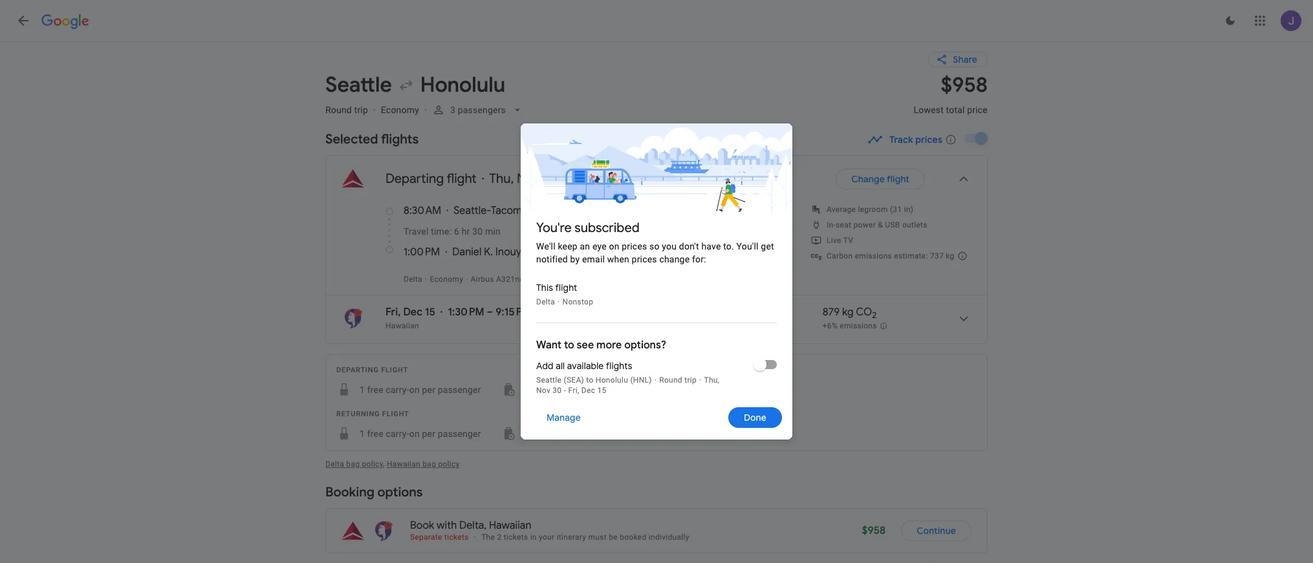 Task type: vqa. For each thing, say whether or not it's contained in the screenshot.
business
no



Task type: describe. For each thing, give the bounding box(es) containing it.
bag down seattle (sea) to honolulu (hnl)
[[578, 385, 593, 395]]

book with delta, hawaiian
[[410, 520, 532, 533]]

power
[[854, 221, 876, 230]]

13%
[[709, 183, 724, 192]]

nov for thu, nov 30
[[517, 171, 540, 187]]

0 horizontal spatial  image
[[424, 105, 427, 115]]

done
[[744, 412, 767, 424]]

selected
[[325, 131, 378, 148]]

(1 for second first checked bag costs 30 us dollars per passenger (1 included in total) element from the top
[[677, 429, 686, 439]]

kg for 879 kg co
[[842, 306, 854, 319]]

,
[[383, 460, 385, 469]]

price
[[967, 105, 988, 115]]

3 passengers button
[[427, 98, 529, 122]]

seat
[[836, 221, 852, 230]]

delta bag policy link
[[325, 460, 383, 469]]

1 for second first checked bag costs 30 us dollars per passenger (1 included in total) element from the top
[[360, 429, 365, 439]]

must
[[588, 533, 607, 542]]

hnl
[[578, 322, 594, 331]]

30 for thu, nov 30
[[543, 171, 558, 187]]

0 vertical spatial flights
[[381, 131, 419, 148]]

5 hr 45 min hnl – sea
[[578, 306, 631, 331]]

daniel k. inouye international airport (hnl)
[[452, 246, 654, 259]]

1 vertical spatial economy
[[430, 275, 463, 284]]

on for second first checked bag costs 30 us dollars per passenger (1 included in total) element from the top
[[409, 429, 420, 439]]

with
[[437, 520, 457, 533]]

included for second first checked bag costs 30 us dollars per passenger (1 included in total) element from the top
[[688, 429, 723, 439]]

seattle (sea) to honolulu (hnl)
[[536, 376, 652, 385]]

you'll
[[737, 241, 759, 252]]

change flight button
[[836, 169, 925, 190]]

0 vertical spatial emissions
[[727, 183, 764, 192]]

1 horizontal spatial round trip
[[659, 376, 697, 385]]

- inside list
[[707, 183, 710, 192]]

1 vertical spatial (hnl)
[[630, 376, 652, 385]]

0 horizontal spatial min
[[485, 227, 501, 237]]

flight up seattle- on the left of page
[[447, 171, 477, 187]]

737 inside 737 kg co 2
[[707, 166, 723, 179]]

1 horizontal spatial trip
[[685, 376, 697, 385]]

done button
[[729, 402, 782, 433]]

in-
[[827, 221, 836, 230]]

to.
[[723, 241, 734, 252]]

– inside 5 hr 45 min hnl – sea
[[594, 322, 599, 331]]

your
[[539, 533, 555, 542]]

30 for thu, nov 30 - fri, dec 15
[[553, 386, 562, 395]]

share button
[[929, 52, 988, 67]]

checked for second first checked bag costs 30 us dollars per passenger (1 included in total) element from the top
[[541, 429, 575, 439]]

$958 for $958 lowest total price
[[941, 72, 988, 98]]

change flight
[[852, 173, 910, 185]]

1 for 1st first checked bag costs 30 us dollars per passenger (1 included in total) element from the top
[[360, 385, 365, 395]]

fri, inside main content
[[386, 306, 401, 319]]

live
[[827, 236, 842, 245]]

$30 for 1st first checked bag costs 30 us dollars per passenger (1 included in total) element from the top
[[659, 385, 675, 395]]

passenger for second first checked bag costs 30 us dollars per passenger (1 included in total) element from the top
[[438, 429, 481, 439]]

958 us dollars element
[[941, 72, 988, 98]]

1 vertical spatial 30
[[472, 227, 483, 237]]

kg for 737 kg co
[[726, 166, 737, 179]]

tv
[[843, 236, 854, 245]]

in)
[[904, 205, 914, 214]]

go back image
[[16, 13, 31, 28]]

0 vertical spatial hr
[[462, 227, 470, 237]]

delta bag policy , hawaiian bag policy
[[325, 460, 460, 469]]

when
[[607, 254, 629, 265]]

add all available flights
[[536, 360, 632, 372]]

total
[[946, 105, 965, 115]]

keep
[[558, 241, 578, 252]]

travel time: 6 hr 30 min
[[404, 227, 501, 237]]

0 vertical spatial (hnl)
[[627, 246, 654, 259]]

0 vertical spatial economy
[[381, 105, 419, 115]]

individually
[[649, 533, 690, 542]]

k.
[[484, 246, 493, 259]]

0 vertical spatial airport
[[591, 205, 625, 218]]

2 vertical spatial in
[[530, 533, 537, 542]]

trip inside main content
[[354, 105, 368, 115]]

bag down the manage
[[578, 429, 593, 439]]

1 vertical spatial honolulu
[[596, 376, 628, 385]]

manage
[[547, 412, 581, 424]]

seattle for seattle (sea) to honolulu (hnl)
[[536, 376, 562, 385]]

Departure time: 8:30 AM. text field
[[404, 205, 441, 218]]

1 horizontal spatial to
[[586, 376, 594, 385]]

3 passengers
[[450, 105, 506, 115]]

flight up nonstop
[[555, 282, 577, 294]]

(31
[[890, 205, 902, 214]]

so
[[650, 241, 660, 252]]

inouye
[[496, 246, 527, 259]]

(sea) inside main content
[[627, 205, 653, 218]]

round trip inside main content
[[325, 105, 368, 115]]

seattle-
[[454, 205, 491, 218]]

legroom
[[858, 205, 888, 214]]

1st checked bag per passenger: $30 (1 included in total) for 1st first checked bag costs 30 us dollars per passenger (1 included in total) element from the top
[[525, 385, 757, 395]]

carbon emissions estimate: 737 kilograms element
[[827, 252, 955, 261]]

prices inside main content
[[916, 134, 943, 146]]

options
[[378, 485, 423, 501]]

+6% emissions
[[823, 322, 877, 331]]

1 vertical spatial airport
[[591, 246, 625, 259]]

usb
[[885, 221, 900, 230]]

don't
[[679, 241, 699, 252]]

1 free carry-on per passenger for 1st first checked bag costs 30 us dollars per passenger (1 included in total) element from the top
[[360, 385, 481, 395]]

bag up options
[[423, 460, 436, 469]]

3
[[450, 105, 455, 115]]

travel
[[404, 227, 429, 237]]

track prices
[[890, 134, 943, 146]]

1 vertical spatial prices
[[622, 241, 647, 252]]

by
[[570, 254, 580, 265]]

want
[[536, 339, 562, 352]]

0 vertical spatial international
[[530, 205, 589, 218]]

2 tickets from the left
[[504, 533, 528, 542]]

main content containing seattle
[[325, 41, 988, 564]]

live tv
[[827, 236, 854, 245]]

in for second first checked bag costs 30 us dollars per passenger (1 included in total) element from the top
[[725, 429, 733, 439]]

0 horizontal spatial round
[[325, 105, 352, 115]]

2 for 879 kg co
[[872, 310, 877, 321]]

1st for 1st first checked bag costs 30 us dollars per passenger (1 included in total) element from the top
[[525, 385, 538, 395]]

change
[[660, 254, 690, 265]]

total) for second first checked bag costs 30 us dollars per passenger (1 included in total) element from the top
[[735, 429, 757, 439]]

1 vertical spatial international
[[530, 246, 589, 259]]

delta,
[[459, 520, 487, 533]]

1 vertical spatial (sea)
[[564, 376, 584, 385]]

flight up returning flight
[[381, 366, 408, 375]]

outlets
[[903, 221, 928, 230]]

fri, dec 15
[[386, 306, 435, 319]]

carry- for 1st first checked bag costs 30 us dollars per passenger (1 included in total) element from the top
[[386, 385, 409, 395]]

passenger for 1st first checked bag costs 30 us dollars per passenger (1 included in total) element from the top
[[438, 385, 481, 395]]

 image for round trip
[[373, 105, 376, 115]]

an
[[580, 241, 590, 252]]

we'll
[[536, 241, 556, 252]]

carry- for second first checked bag costs 30 us dollars per passenger (1 included in total) element from the top
[[386, 429, 409, 439]]

delta for economy
[[404, 275, 423, 284]]

- inside thu, nov 30 - fri, dec 15
[[564, 386, 566, 395]]

booking options
[[325, 485, 423, 501]]

0 horizontal spatial –
[[487, 306, 493, 319]]

email
[[582, 254, 605, 265]]

min inside 5 hr 45 min hnl – sea
[[613, 306, 631, 319]]

1 free carry-on per passenger for second first checked bag costs 30 us dollars per passenger (1 included in total) element from the top
[[360, 429, 481, 439]]

seattle-tacoma international airport (sea)
[[454, 205, 653, 218]]

0 vertical spatial to
[[564, 339, 574, 352]]

2 vertical spatial delta
[[325, 460, 344, 469]]

see
[[577, 339, 594, 352]]

879 kg co 2
[[823, 306, 877, 321]]

1:00 pm
[[404, 246, 440, 259]]

2 policy from the left
[[438, 460, 460, 469]]

1 vertical spatial hawaiian
[[387, 460, 421, 469]]

add
[[536, 360, 554, 372]]



Task type: locate. For each thing, give the bounding box(es) containing it.
0 horizontal spatial 737
[[707, 166, 723, 179]]

1 vertical spatial departing
[[336, 366, 379, 375]]

2 vertical spatial hawaiian
[[489, 520, 532, 533]]

on inside you're subscribed we'll keep an eye on prices so you don't have to. you'll get notified by email when prices change for:
[[609, 241, 620, 252]]

thu, for thu, nov 30
[[489, 171, 514, 187]]

1 vertical spatial to
[[586, 376, 594, 385]]

0 vertical spatial  image
[[424, 105, 427, 115]]

0 vertical spatial delta
[[404, 275, 423, 284]]

2 1st from the top
[[525, 429, 538, 439]]

total) for 1st first checked bag costs 30 us dollars per passenger (1 included in total) element from the top
[[735, 385, 757, 395]]

round trip up selected
[[325, 105, 368, 115]]

to down available
[[586, 376, 594, 385]]

seattle
[[325, 72, 392, 98], [536, 376, 562, 385]]

1 vertical spatial co
[[856, 306, 872, 319]]

departing for thu, nov 30
[[386, 171, 444, 187]]

daniel
[[452, 246, 482, 259]]

2 inside 737 kg co 2
[[756, 170, 760, 181]]

1 included from the top
[[688, 385, 723, 395]]

1 vertical spatial –
[[594, 322, 599, 331]]

0 vertical spatial hawaiian
[[386, 322, 419, 331]]

1 horizontal spatial 2
[[756, 170, 760, 181]]

737 kg co 2
[[707, 166, 760, 181]]

1 vertical spatial in
[[725, 429, 733, 439]]

delta for nonstop
[[536, 298, 555, 307]]

hr inside 5 hr 45 min hnl – sea
[[586, 306, 596, 319]]

emissions for carbon emissions estimate: 737 kg
[[855, 252, 892, 261]]

prices left the so
[[622, 241, 647, 252]]

delta
[[404, 275, 423, 284], [536, 298, 555, 307], [325, 460, 344, 469]]

track
[[890, 134, 913, 146]]

1 vertical spatial flights
[[606, 360, 632, 372]]

1 vertical spatial on
[[409, 385, 420, 395]]

1 total) from the top
[[735, 385, 757, 395]]

kg inside 737 kg co 2
[[726, 166, 737, 179]]

1 vertical spatial (1
[[677, 429, 686, 439]]

in for 1st first checked bag costs 30 us dollars per passenger (1 included in total) element from the top
[[725, 385, 733, 395]]

nov for thu, nov 30 - fri, dec 15
[[536, 386, 551, 395]]

1 horizontal spatial economy
[[430, 275, 463, 284]]

2 passenger from the top
[[438, 429, 481, 439]]

1 vertical spatial 1
[[360, 429, 365, 439]]

nov down add on the bottom left of the page
[[536, 386, 551, 395]]

2 free from the top
[[367, 429, 384, 439]]

seattle inside main content
[[325, 72, 392, 98]]

the
[[481, 533, 495, 542]]

(1 for 1st first checked bag costs 30 us dollars per passenger (1 included in total) element from the top
[[677, 385, 686, 395]]

2 $30 from the top
[[659, 429, 675, 439]]

(sea) down add all available flights
[[564, 376, 584, 385]]

 image inside main content
[[373, 105, 376, 115]]

free for second first checked bag costs 30 us dollars per passenger (1 included in total) element from the top
[[367, 429, 384, 439]]

 image
[[424, 105, 427, 115], [482, 171, 484, 187]]

1 vertical spatial $30
[[659, 429, 675, 439]]

passenger:
[[611, 385, 657, 395], [611, 429, 657, 439]]

kg
[[726, 166, 737, 179], [946, 252, 955, 261], [842, 306, 854, 319]]

1 horizontal spatial departing
[[386, 171, 444, 187]]

0 vertical spatial 2
[[756, 170, 760, 181]]

1 up returning
[[360, 385, 365, 395]]

departing for returning flight
[[336, 366, 379, 375]]

2 horizontal spatial delta
[[536, 298, 555, 307]]

30 right 6
[[472, 227, 483, 237]]

1 vertical spatial checked
[[541, 429, 575, 439]]

per
[[422, 385, 436, 395], [595, 385, 609, 395], [422, 429, 436, 439], [595, 429, 609, 439]]

emissions down in-seat power & usb outlets
[[855, 252, 892, 261]]

passengers
[[458, 105, 506, 115]]

1 1 from the top
[[360, 385, 365, 395]]

1 horizontal spatial 737
[[930, 252, 944, 261]]

none text field containing $958
[[914, 72, 988, 127]]

fri,
[[386, 306, 401, 319], [568, 386, 579, 395]]

round trip
[[325, 105, 368, 115], [659, 376, 697, 385]]

2 passenger: from the top
[[611, 429, 657, 439]]

estimate:
[[894, 252, 928, 261]]

30 inside thu, nov 30 - fri, dec 15
[[553, 386, 562, 395]]

1 first checked bag costs 30 us dollars per passenger (1 included in total) element from the top
[[502, 383, 757, 398]]

1 passenger from the top
[[438, 385, 481, 395]]

0 horizontal spatial  image
[[373, 105, 376, 115]]

1st checked bag per passenger: $30 (1 included in total) down options?
[[525, 385, 757, 395]]

0 vertical spatial departing flight
[[386, 171, 477, 187]]

hr right 5
[[586, 306, 596, 319]]

min up k. at top
[[485, 227, 501, 237]]

average legroom (31 in)
[[827, 205, 914, 214]]

you're subscribed we'll keep an eye on prices so you don't have to. you'll get notified by email when prices change for:
[[536, 220, 774, 265]]

0 vertical spatial  image
[[373, 105, 376, 115]]

0 vertical spatial dec
[[403, 306, 423, 319]]

emissions for +6% emissions
[[840, 322, 877, 331]]

economy up selected flights
[[381, 105, 419, 115]]

dl 310
[[536, 275, 561, 284]]

1 vertical spatial passenger:
[[611, 429, 657, 439]]

first checked bag costs 30 us dollars per passenger (1 included in total) element down thu, nov 30 - fri, dec 15
[[502, 427, 757, 442]]

– left 9:15 pm
[[487, 306, 493, 319]]

kg right "estimate:"
[[946, 252, 955, 261]]

1 vertical spatial round
[[659, 376, 683, 385]]

737 right "estimate:"
[[930, 252, 944, 261]]

total duration 5 hr 45 min. element
[[578, 306, 697, 321]]

free
[[367, 385, 384, 395], [367, 429, 384, 439]]

5
[[578, 306, 584, 319]]

thu, inside list
[[489, 171, 514, 187]]

0 horizontal spatial flights
[[381, 131, 419, 148]]

1 vertical spatial first checked bag costs 30 us dollars per passenger (1 included in total) element
[[502, 427, 757, 442]]

departing up returning
[[336, 366, 379, 375]]

co up -13% emissions
[[739, 166, 756, 179]]

passenger: down seattle (sea) to honolulu (hnl)
[[611, 385, 657, 395]]

Seattle to Honolulu and back text field
[[325, 72, 898, 98]]

0 vertical spatial –
[[487, 306, 493, 319]]

15 inside main content
[[425, 306, 435, 319]]

hawaiian right ,
[[387, 460, 421, 469]]

seattle up selected
[[325, 72, 392, 98]]

0 vertical spatial 30
[[543, 171, 558, 187]]

free up returning flight
[[367, 385, 384, 395]]

$958 inside $958 lowest total price
[[941, 72, 988, 98]]

0 horizontal spatial 15
[[425, 306, 435, 319]]

hawaiian up the
[[489, 520, 532, 533]]

seattle down add on the bottom left of the page
[[536, 376, 562, 385]]

delta down the 1:00 pm text box
[[404, 275, 423, 284]]

carbon
[[827, 252, 853, 261]]

1 1st checked bag per passenger: $30 (1 included in total) from the top
[[525, 385, 757, 395]]

15 inside thu, nov 30 - fri, dec 15
[[597, 386, 607, 395]]

1 horizontal spatial round
[[659, 376, 683, 385]]

passenger: for second first checked bag costs 30 us dollars per passenger (1 included in total) element from the top
[[611, 429, 657, 439]]

Arrival time: 1:00 PM. text field
[[404, 246, 440, 259]]

8:30 am
[[404, 205, 441, 218]]

1 vertical spatial  image
[[655, 376, 657, 385]]

dec inside thu, nov 30 - fri, dec 15
[[582, 386, 595, 395]]

co inside 879 kg co 2
[[856, 306, 872, 319]]

2 included from the top
[[688, 429, 723, 439]]

co inside 737 kg co 2
[[739, 166, 756, 179]]

kg up '+6% emissions'
[[842, 306, 854, 319]]

airport up subscribed at the top of the page
[[591, 205, 625, 218]]

1 horizontal spatial dec
[[582, 386, 595, 395]]

the 2 tickets in your itinerary must be booked individually
[[481, 533, 690, 542]]

15
[[425, 306, 435, 319], [597, 386, 607, 395]]

hr right 6
[[462, 227, 470, 237]]

 image down options?
[[655, 376, 657, 385]]

0 vertical spatial total)
[[735, 385, 757, 395]]

itinerary
[[557, 533, 586, 542]]

list inside main content
[[326, 156, 987, 344]]

flights right selected
[[381, 131, 419, 148]]

average
[[827, 205, 856, 214]]

round
[[325, 105, 352, 115], [659, 376, 683, 385]]

options?
[[625, 339, 667, 352]]

1 1 free carry-on per passenger from the top
[[360, 385, 481, 395]]

$958 for $958
[[862, 525, 886, 538]]

1 vertical spatial 1st
[[525, 429, 538, 439]]

1 vertical spatial included
[[688, 429, 723, 439]]

2 vertical spatial on
[[409, 429, 420, 439]]

1 (1 from the top
[[677, 385, 686, 395]]

on for 1st first checked bag costs 30 us dollars per passenger (1 included in total) element from the top
[[409, 385, 420, 395]]

airbus
[[471, 275, 494, 284]]

list containing departing flight
[[326, 156, 987, 344]]

1 horizontal spatial seattle
[[536, 376, 562, 385]]

1st
[[525, 385, 538, 395], [525, 429, 538, 439]]

0 horizontal spatial departing
[[336, 366, 379, 375]]

flight right change
[[887, 173, 910, 185]]

Arrival time: 9:15 PM. text field
[[496, 306, 532, 319]]

this
[[536, 282, 553, 294]]

nonstop
[[563, 298, 593, 307]]

airbus a321neo
[[471, 275, 529, 284]]

main content
[[325, 41, 988, 564]]

seattle for seattle
[[325, 72, 392, 98]]

2 (1 from the top
[[677, 429, 686, 439]]

booked
[[620, 533, 647, 542]]

1st checked bag per passenger: $30 (1 included in total) for second first checked bag costs 30 us dollars per passenger (1 included in total) element from the top
[[525, 429, 757, 439]]

0 vertical spatial 1 free carry-on per passenger
[[360, 385, 481, 395]]

round trip down options?
[[659, 376, 697, 385]]

book
[[410, 520, 434, 533]]

in-seat power & usb outlets
[[827, 221, 928, 230]]

0 vertical spatial included
[[688, 385, 723, 395]]

carry- up returning flight
[[386, 385, 409, 395]]

delta up booking
[[325, 460, 344, 469]]

1 vertical spatial  image
[[482, 171, 484, 187]]

nov up tacoma
[[517, 171, 540, 187]]

departing up departure time: 8:30 am. text field at the top left of page
[[386, 171, 444, 187]]

sea
[[599, 322, 614, 331]]

first checked bag costs 30 us dollars per passenger (1 included in total) element down options?
[[502, 383, 757, 398]]

0 vertical spatial co
[[739, 166, 756, 179]]

$958 left continue
[[862, 525, 886, 538]]

 image for seattle (sea) to honolulu (hnl)
[[655, 376, 657, 385]]

list
[[326, 156, 987, 344]]

departing flight up the 8:30 am
[[386, 171, 477, 187]]

1 free carry-on per passenger up returning flight
[[360, 385, 481, 395]]

1 tickets from the left
[[445, 533, 469, 542]]

included for 1st first checked bag costs 30 us dollars per passenger (1 included in total) element from the top
[[688, 385, 723, 395]]

2 carry- from the top
[[386, 429, 409, 439]]

total) up the done button at the bottom right of the page
[[735, 385, 757, 395]]

6
[[454, 227, 459, 237]]

1 $30 from the top
[[659, 385, 675, 395]]

2 horizontal spatial kg
[[946, 252, 955, 261]]

kg inside 879 kg co 2
[[842, 306, 854, 319]]

0 vertical spatial nov
[[517, 171, 540, 187]]

1 horizontal spatial co
[[856, 306, 872, 319]]

1 vertical spatial 1st checked bag per passenger: $30 (1 included in total)
[[525, 429, 757, 439]]

(sea)
[[627, 205, 653, 218], [564, 376, 584, 385]]

checked down all
[[541, 385, 575, 395]]

1 free carry-on per passenger up hawaiian bag policy link
[[360, 429, 481, 439]]

 image up seattle- on the left of page
[[482, 171, 484, 187]]

2 vertical spatial 30
[[553, 386, 562, 395]]

a321neo
[[496, 275, 529, 284]]

included
[[688, 385, 723, 395], [688, 429, 723, 439]]

first checked bag costs 30 us dollars per passenger (1 included in total) element
[[502, 383, 757, 398], [502, 427, 757, 442]]

2 right the
[[497, 533, 502, 542]]

policy up with
[[438, 460, 460, 469]]

– down the 45
[[594, 322, 599, 331]]

airport right an
[[591, 246, 625, 259]]

continue button
[[901, 521, 972, 542]]

bag up booking
[[346, 460, 360, 469]]

0 horizontal spatial hr
[[462, 227, 470, 237]]

dec down seattle (sea) to honolulu (hnl)
[[582, 386, 595, 395]]

+6%
[[823, 322, 838, 331]]

$958 down share
[[941, 72, 988, 98]]

1 carry- from the top
[[386, 385, 409, 395]]

honolulu
[[420, 72, 506, 98], [596, 376, 628, 385]]

0 horizontal spatial trip
[[354, 105, 368, 115]]

passenger: for 1st first checked bag costs 30 us dollars per passenger (1 included in total) element from the top
[[611, 385, 657, 395]]

1 horizontal spatial policy
[[438, 460, 460, 469]]

trip
[[354, 105, 368, 115], [685, 376, 697, 385]]

- down all
[[564, 386, 566, 395]]

thu, for thu, nov 30 - fri, dec 15
[[704, 376, 720, 385]]

thu, nov 30
[[489, 171, 558, 187]]

emissions down 737 kg co 2
[[727, 183, 764, 192]]

958 US dollars text field
[[862, 525, 886, 538]]

2 1 from the top
[[360, 429, 365, 439]]

economy down daniel at the left of page
[[430, 275, 463, 284]]

1 horizontal spatial delta
[[404, 275, 423, 284]]

0 horizontal spatial round trip
[[325, 105, 368, 115]]

 image
[[373, 105, 376, 115], [655, 376, 657, 385]]

tacoma
[[491, 205, 528, 218]]

policy up the booking options
[[362, 460, 383, 469]]

passenger: down thu, nov 30 - fri, dec 15
[[611, 429, 657, 439]]

emissions
[[727, 183, 764, 192], [855, 252, 892, 261], [840, 322, 877, 331]]

(hnl) left the you
[[627, 246, 654, 259]]

nov
[[517, 171, 540, 187], [536, 386, 551, 395]]

0 vertical spatial honolulu
[[420, 72, 506, 98]]

you're
[[536, 220, 572, 236]]

0 horizontal spatial dec
[[403, 306, 423, 319]]

airport
[[591, 205, 625, 218], [591, 246, 625, 259]]

1:30 pm – 9:15 pm
[[448, 306, 532, 319]]

emissions down 879 kg co 2
[[840, 322, 877, 331]]

min right the 45
[[613, 306, 631, 319]]

1 vertical spatial dec
[[582, 386, 595, 395]]

(sea) up you're subscribed we'll keep an eye on prices so you don't have to. you'll get notified by email when prices change for:
[[627, 205, 653, 218]]

flights up thu, nov 30 - fri, dec 15
[[606, 360, 632, 372]]

free for 1st first checked bag costs 30 us dollars per passenger (1 included in total) element from the top
[[367, 385, 384, 395]]

thu, nov 30 - fri, dec 15
[[536, 376, 720, 395]]

1 vertical spatial passenger
[[438, 429, 481, 439]]

$30 down thu, nov 30 - fri, dec 15
[[659, 429, 675, 439]]

0 vertical spatial trip
[[354, 105, 368, 115]]

0 horizontal spatial to
[[564, 339, 574, 352]]

2 1 free carry-on per passenger from the top
[[360, 429, 481, 439]]

you
[[662, 241, 677, 252]]

round up selected
[[325, 105, 352, 115]]

0 vertical spatial in
[[725, 385, 733, 395]]

kg up -13% emissions
[[726, 166, 737, 179]]

checked down the manage
[[541, 429, 575, 439]]

1 vertical spatial min
[[613, 306, 631, 319]]

learn more about tracked prices image
[[945, 134, 957, 146]]

2 vertical spatial prices
[[632, 254, 657, 265]]

1st for second first checked bag costs 30 us dollars per passenger (1 included in total) element from the top
[[525, 429, 538, 439]]

1 vertical spatial delta
[[536, 298, 555, 307]]

0 vertical spatial round
[[325, 105, 352, 115]]

thu, inside thu, nov 30 - fri, dec 15
[[704, 376, 720, 385]]

- down 737 kg co 2
[[707, 183, 710, 192]]

0 vertical spatial $30
[[659, 385, 675, 395]]

round down options?
[[659, 376, 683, 385]]

this flight
[[536, 282, 577, 294]]

departing flight up returning flight
[[336, 366, 408, 375]]

2 vertical spatial 2
[[497, 533, 502, 542]]

share
[[953, 54, 978, 65]]

fri, inside thu, nov 30 - fri, dec 15
[[568, 386, 579, 395]]

none text field inside main content
[[914, 72, 988, 127]]

booking
[[325, 485, 375, 501]]

$30 for second first checked bag costs 30 us dollars per passenger (1 included in total) element from the top
[[659, 429, 675, 439]]

-
[[707, 183, 710, 192], [564, 386, 566, 395]]

1 vertical spatial trip
[[685, 376, 697, 385]]

dec inside main content
[[403, 306, 423, 319]]

&
[[878, 221, 883, 230]]

1 free from the top
[[367, 385, 384, 395]]

30 up "seattle-tacoma international airport (sea)"
[[543, 171, 558, 187]]

prices left learn more about tracked prices 'image'
[[916, 134, 943, 146]]

to left see
[[564, 339, 574, 352]]

economy
[[381, 105, 419, 115], [430, 275, 463, 284]]

honolulu up 3
[[420, 72, 506, 98]]

2 first checked bag costs 30 us dollars per passenger (1 included in total) element from the top
[[502, 427, 757, 442]]

checked for 1st first checked bag costs 30 us dollars per passenger (1 included in total) element from the top
[[541, 385, 575, 395]]

1 horizontal spatial  image
[[482, 171, 484, 187]]

co for 879 kg co
[[856, 306, 872, 319]]

subscribed
[[575, 220, 640, 236]]

1 vertical spatial kg
[[946, 252, 955, 261]]

2 for 737 kg co
[[756, 170, 760, 181]]

nov inside thu, nov 30 - fri, dec 15
[[536, 386, 551, 395]]

0 vertical spatial round trip
[[325, 105, 368, 115]]

tickets right the
[[504, 533, 528, 542]]

1 horizontal spatial $958
[[941, 72, 988, 98]]

want to see more options?
[[536, 339, 667, 352]]

return flight on friday, december 15. leaves daniel k. inouye international airport at 1:30 pm on friday, december 15 and arrives at seattle-tacoma international airport at 9:15 pm on friday, december 15. element
[[386, 306, 532, 319]]

co
[[739, 166, 756, 179], [856, 306, 872, 319]]

2 up '+6% emissions'
[[872, 310, 877, 321]]

737
[[707, 166, 723, 179], [930, 252, 944, 261]]

flight details. departing flight on thursday, november 30. leaves seattle-tacoma international airport at 8:30 am on thursday, november 30 and arrives at daniel k. inouye international airport at 1:00 pm on thursday, november 30. image
[[956, 171, 972, 187]]

879
[[823, 306, 840, 319]]

1 down returning
[[360, 429, 365, 439]]

2 up -13% emissions
[[756, 170, 760, 181]]

separate
[[410, 533, 442, 542]]

flight right returning
[[382, 410, 409, 419]]

be
[[609, 533, 618, 542]]

1 horizontal spatial thu,
[[704, 376, 720, 385]]

1 horizontal spatial –
[[594, 322, 599, 331]]

1 vertical spatial round trip
[[659, 376, 697, 385]]

delta down this
[[536, 298, 555, 307]]

lowest
[[914, 105, 944, 115]]

carry- up delta bag policy , hawaiian bag policy
[[386, 429, 409, 439]]

free down returning flight
[[367, 429, 384, 439]]

eye
[[593, 241, 607, 252]]

flights
[[381, 131, 419, 148], [606, 360, 632, 372]]

1 vertical spatial carry-
[[386, 429, 409, 439]]

1 1st from the top
[[525, 385, 538, 395]]

1:30 pm
[[448, 306, 484, 319]]

0 vertical spatial $958
[[941, 72, 988, 98]]

1 horizontal spatial fri,
[[568, 386, 579, 395]]

departing flight for returning
[[336, 366, 408, 375]]

0 horizontal spatial honolulu
[[420, 72, 506, 98]]

0 horizontal spatial 2
[[497, 533, 502, 542]]

returning flight
[[336, 410, 409, 419]]

1 checked from the top
[[541, 385, 575, 395]]

have
[[702, 241, 721, 252]]

0 horizontal spatial seattle
[[325, 72, 392, 98]]

1 vertical spatial emissions
[[855, 252, 892, 261]]

30 down all
[[553, 386, 562, 395]]

1 horizontal spatial hr
[[586, 306, 596, 319]]

2 inside 879 kg co 2
[[872, 310, 877, 321]]

departing flight for thu,
[[386, 171, 477, 187]]

dec
[[403, 306, 423, 319], [582, 386, 595, 395]]

 image up selected flights
[[373, 105, 376, 115]]

2 1st checked bag per passenger: $30 (1 included in total) from the top
[[525, 429, 757, 439]]

total)
[[735, 385, 757, 395], [735, 429, 757, 439]]

flight inside button
[[887, 173, 910, 185]]

(hnl) down options?
[[630, 376, 652, 385]]

get
[[761, 241, 774, 252]]

2 checked from the top
[[541, 429, 575, 439]]

0 vertical spatial (1
[[677, 385, 686, 395]]

0 horizontal spatial economy
[[381, 105, 419, 115]]

2 vertical spatial emissions
[[840, 322, 877, 331]]

honolulu down available
[[596, 376, 628, 385]]

Departure time: 1:30 PM. text field
[[448, 306, 484, 319]]

15 down seattle (sea) to honolulu (hnl)
[[597, 386, 607, 395]]

co for 737 kg co
[[739, 166, 756, 179]]

0 horizontal spatial tickets
[[445, 533, 469, 542]]

time:
[[431, 227, 452, 237]]

nov inside list
[[517, 171, 540, 187]]

0 vertical spatial 1st
[[525, 385, 538, 395]]

 image left 3
[[424, 105, 427, 115]]

1 policy from the left
[[362, 460, 383, 469]]

$30 down options?
[[659, 385, 675, 395]]

1st checked bag per passenger: $30 (1 included in total) down thu, nov 30 - fri, dec 15
[[525, 429, 757, 439]]

1 passenger: from the top
[[611, 385, 657, 395]]

hawaiian down fri, dec 15
[[386, 322, 419, 331]]

15 left departure time: 1:30 pm. text box
[[425, 306, 435, 319]]

1 vertical spatial hr
[[586, 306, 596, 319]]

0 vertical spatial on
[[609, 241, 620, 252]]

prices down the so
[[632, 254, 657, 265]]

2 total) from the top
[[735, 429, 757, 439]]

dec left 1:30 pm on the left bottom of page
[[403, 306, 423, 319]]

None text field
[[914, 72, 988, 127]]

for:
[[692, 254, 706, 265]]

honolulu inside main content
[[420, 72, 506, 98]]

returning
[[336, 410, 380, 419]]

tickets down with
[[445, 533, 469, 542]]

0 vertical spatial min
[[485, 227, 501, 237]]

737 up 13%
[[707, 166, 723, 179]]



